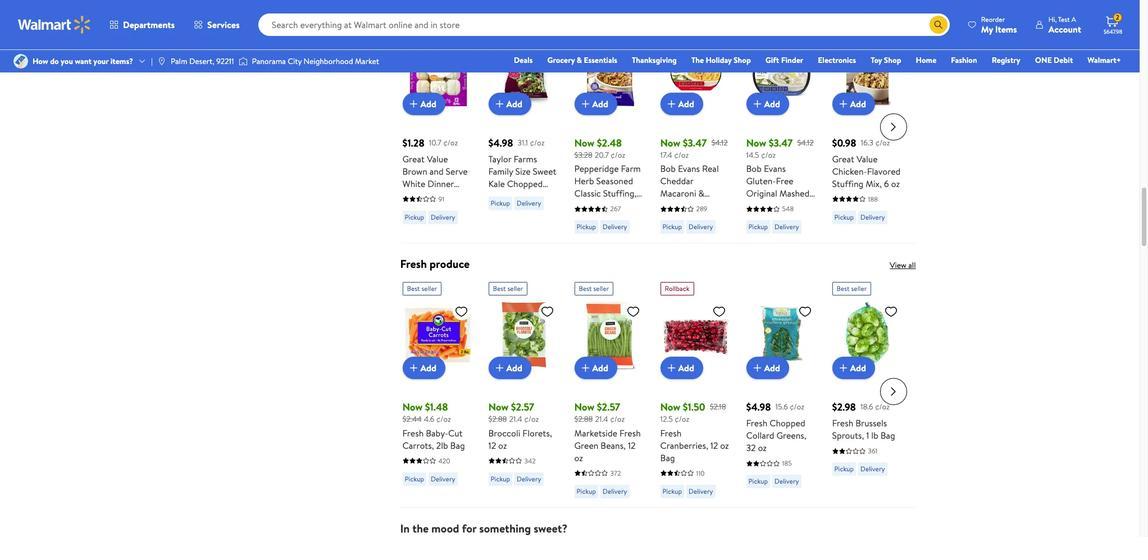 Task type: vqa. For each thing, say whether or not it's contained in the screenshot.


Task type: locate. For each thing, give the bounding box(es) containing it.
2 $4.12 from the left
[[798, 137, 814, 148]]

rollback for $3.47
[[665, 20, 690, 29]]

oz.
[[585, 200, 595, 212]]

1 $3.47 from the left
[[683, 136, 707, 150]]

$4.12 inside now $3.47 $4.12 14.5 ¢/oz bob evans gluten-free original mashed potatoes tray, 24 oz (refrigerated)
[[798, 137, 814, 148]]

delivery down 342 at the bottom left of page
[[517, 474, 542, 484]]

pickup for now $2.48 $3.28 20.7 ¢/oz pepperidge farm herb seasoned classic stuffing, 12 oz. bag
[[577, 222, 596, 232]]

12 inside now $2.57 $2.88 21.4 ¢/oz marketside fresh green beans, 12 oz
[[628, 439, 636, 452]]

21.4 up broccoli
[[510, 414, 523, 425]]

white
[[403, 178, 426, 190]]

pickup
[[491, 198, 510, 208], [405, 212, 424, 222], [835, 212, 854, 222], [577, 222, 596, 232], [663, 222, 682, 232], [749, 222, 768, 232], [835, 464, 854, 474], [405, 474, 424, 484], [491, 474, 510, 484], [749, 477, 768, 486], [577, 487, 596, 496], [663, 487, 682, 496]]

oz down marketside
[[575, 452, 583, 464]]

seller up the broccoli florets, 12 oz image
[[508, 284, 524, 294]]

farm
[[621, 163, 641, 175]]

greens,
[[777, 430, 807, 442]]

add to favorites list, taylor farms family size sweet kale chopped salad kit, 22 oz bag, fresh image
[[541, 40, 555, 54]]

add button
[[403, 93, 446, 115], [489, 93, 532, 115], [575, 93, 618, 115], [661, 93, 704, 115], [747, 93, 790, 115], [833, 93, 876, 115], [403, 357, 446, 380], [489, 357, 532, 380], [575, 357, 618, 380], [661, 357, 704, 380], [747, 357, 790, 380], [833, 357, 876, 380]]

$3.47 up real
[[683, 136, 707, 150]]

pickup left kit,
[[491, 198, 510, 208]]

oz right 22
[[538, 190, 547, 202]]

0 vertical spatial next slide for product carousel list image
[[881, 114, 908, 141]]

0 vertical spatial rollback
[[665, 20, 690, 29]]

fresh baby-cut carrots, 2lb bag image
[[403, 300, 473, 371]]

delivery down 289 at the right of the page
[[689, 222, 714, 232]]

¢/oz right 4.6
[[437, 414, 451, 425]]

best up fresh brussels sprouts, 1 lb bag image
[[837, 284, 850, 294]]

best for now $2.57 $2.88 21.4 ¢/oz broccoli florets, 12 oz
[[493, 284, 506, 294]]

0 vertical spatial chopped
[[507, 178, 543, 190]]

product group containing now $2.48
[[575, 13, 645, 239]]

&
[[577, 55, 582, 66], [699, 187, 705, 200]]

add button for now $1.48 $2.44 4.6 ¢/oz fresh baby-cut carrots, 2lb bag
[[403, 357, 446, 380]]

12
[[426, 190, 433, 202], [449, 190, 456, 202], [575, 200, 582, 212], [489, 439, 496, 452], [628, 439, 636, 452], [711, 439, 719, 452]]

and
[[430, 165, 444, 178]]

$2.44
[[403, 414, 422, 425]]

delivery for now $2.57 $2.88 21.4 ¢/oz broccoli florets, 12 oz
[[517, 474, 542, 484]]

now inside now $1.50 $2.18 12.5 ¢/oz fresh cranberries, 12 oz bag
[[661, 400, 681, 414]]

evans inside 'now $3.47 $4.12 17.4 ¢/oz bob evans real cheddar macaroni & cheese, 20 oz (refrigerated)'
[[678, 163, 700, 175]]

1 horizontal spatial $4.12
[[798, 137, 814, 148]]

taylor farms family size sweet kale chopped salad kit, 22 oz bag, fresh image
[[489, 36, 559, 106]]

oz,
[[436, 190, 446, 202]]

now left 4.6
[[403, 400, 423, 414]]

2 $2.57 from the left
[[597, 400, 621, 414]]

1 vertical spatial &
[[699, 187, 705, 200]]

view all
[[890, 260, 916, 271]]

now $3.47 $4.12 14.5 ¢/oz bob evans gluten-free original mashed potatoes tray, 24 oz (refrigerated)
[[747, 136, 814, 224]]

1 21.4 from the left
[[510, 414, 523, 425]]

¢/oz inside $1.28 10.7 ¢/oz great value brown and serve white dinner rolls, 12 oz, 12 count
[[444, 137, 458, 148]]

delivery for $2.98 18.6 ¢/oz fresh brussels sprouts, 1 lb bag
[[861, 464, 886, 474]]

$4.98 left 15.6
[[747, 400, 771, 414]]

value for $1.28
[[427, 153, 448, 165]]

one debit
[[1036, 55, 1074, 66]]

delivery down 185
[[775, 477, 800, 486]]

delivery down 267
[[603, 222, 628, 232]]

palm desert, 92211
[[171, 56, 234, 67]]

1 great from the left
[[403, 153, 425, 165]]

pickup for now $3.47 $4.12 14.5 ¢/oz bob evans gluten-free original mashed potatoes tray, 24 oz (refrigerated)
[[749, 222, 768, 232]]

$4.98 up taylor
[[489, 136, 513, 150]]

1 vertical spatial chopped
[[770, 417, 806, 430]]

& inside 'now $3.47 $4.12 17.4 ¢/oz bob evans real cheddar macaroni & cheese, 20 oz (refrigerated)'
[[699, 187, 705, 200]]

bob for bob evans real cheddar macaroni & cheese, 20 oz (refrigerated)
[[661, 163, 676, 175]]

12 inside now $2.57 $2.88 21.4 ¢/oz broccoli florets, 12 oz
[[489, 439, 496, 452]]

flavored
[[868, 165, 901, 178]]

brown
[[403, 165, 428, 178]]

$2.88 inside now $2.57 $2.88 21.4 ¢/oz marketside fresh green beans, 12 oz
[[575, 414, 593, 425]]

all
[[909, 260, 916, 271]]

(refrigerated) down mashed
[[758, 212, 813, 224]]

$4.12
[[712, 137, 728, 148], [798, 137, 814, 148]]

0 horizontal spatial $4.12
[[712, 137, 728, 148]]

(refrigerated) down macaroni
[[661, 212, 716, 224]]

¢/oz inside now $2.57 $2.88 21.4 ¢/oz broccoli florets, 12 oz
[[525, 414, 539, 425]]

1 horizontal spatial $2.88
[[575, 414, 593, 425]]

add to favorites list, marketside fresh green beans, 12 oz image
[[627, 305, 641, 319]]

shop right holiday
[[734, 55, 751, 66]]

¢/oz right 12.5
[[675, 414, 690, 425]]

best seller up the broccoli florets, 12 oz image
[[493, 284, 524, 294]]

pickup down rolls,
[[405, 212, 424, 222]]

bob down the 14.5
[[747, 163, 762, 175]]

0 horizontal spatial (refrigerated)
[[661, 212, 716, 224]]

rolls,
[[403, 190, 424, 202]]

essentials
[[584, 55, 618, 66]]

¢/oz right 17.4
[[675, 149, 689, 161]]

$2.57 up marketside
[[597, 400, 621, 414]]

2 21.4 from the left
[[596, 414, 609, 425]]

best up great value brown and serve white dinner rolls, 12 oz, 12 count image
[[407, 20, 420, 29]]

fresh down 12.5
[[661, 427, 682, 439]]

now for now $1.50 $2.18 12.5 ¢/oz fresh cranberries, 12 oz bag
[[661, 400, 681, 414]]

$3.47 inside now $3.47 $4.12 14.5 ¢/oz bob evans gluten-free original mashed potatoes tray, 24 oz (refrigerated)
[[769, 136, 793, 150]]

deals link
[[509, 54, 538, 66]]

seller up fresh brussels sprouts, 1 lb bag image
[[852, 284, 868, 294]]

the holiday shop link
[[687, 54, 757, 66]]

next slide for product carousel list image for $2.98
[[881, 378, 908, 405]]

$4.98 for fresh
[[747, 400, 771, 414]]

12 right cut
[[489, 439, 496, 452]]

bag inside now $1.50 $2.18 12.5 ¢/oz fresh cranberries, 12 oz bag
[[661, 452, 675, 464]]

0 horizontal spatial 21.4
[[510, 414, 523, 425]]

bob inside now $3.47 $4.12 14.5 ¢/oz bob evans gluten-free original mashed potatoes tray, 24 oz (refrigerated)
[[747, 163, 762, 175]]

add to cart image for now $3.47
[[665, 97, 679, 111]]

0 vertical spatial $4.98
[[489, 136, 513, 150]]

$2.57 for broccoli
[[511, 400, 535, 414]]

taylor
[[489, 153, 512, 165]]

0 horizontal spatial  image
[[13, 54, 28, 69]]

best seller up fresh brussels sprouts, 1 lb bag image
[[837, 284, 868, 294]]

2 rollback from the top
[[665, 284, 690, 294]]

0 horizontal spatial shop
[[734, 55, 751, 66]]

oz left 32
[[721, 439, 729, 452]]

$4.12 for bob evans gluten-free original mashed potatoes tray, 24 oz (refrigerated)
[[798, 137, 814, 148]]

shop down the add to favorites list, great value chicken-flavored stuffing mix, 6 oz image
[[885, 55, 902, 66]]

now up cheddar
[[661, 136, 681, 150]]

1 horizontal spatial evans
[[764, 163, 786, 175]]

bob down 17.4
[[661, 163, 676, 175]]

1 rollback from the top
[[665, 20, 690, 29]]

add to cart image down grocery & essentials link
[[579, 97, 593, 111]]

sweet?
[[534, 521, 568, 536]]

seller up great value brown and serve white dinner rolls, 12 oz, 12 count image
[[422, 20, 438, 29]]

$4.12 inside 'now $3.47 $4.12 17.4 ¢/oz bob evans real cheddar macaroni & cheese, 20 oz (refrigerated)'
[[712, 137, 728, 148]]

1 horizontal spatial great
[[833, 153, 855, 165]]

best for now $1.48 $2.44 4.6 ¢/oz fresh baby-cut carrots, 2lb bag
[[407, 284, 420, 294]]

2 value from the left
[[857, 153, 878, 165]]

¢/oz inside now $1.50 $2.18 12.5 ¢/oz fresh cranberries, 12 oz bag
[[675, 414, 690, 425]]

$2.98 18.6 ¢/oz fresh brussels sprouts, 1 lb bag
[[833, 400, 896, 442]]

best seller up gift
[[751, 20, 782, 29]]

fresh inside $2.98 18.6 ¢/oz fresh brussels sprouts, 1 lb bag
[[833, 417, 854, 430]]

& right the grocery
[[577, 55, 582, 66]]

¢/oz up florets,
[[525, 414, 539, 425]]

toy shop link
[[866, 54, 907, 66]]

now inside now $3.47 $4.12 14.5 ¢/oz bob evans gluten-free original mashed potatoes tray, 24 oz (refrigerated)
[[747, 136, 767, 150]]

now inside now $2.48 $3.28 20.7 ¢/oz pepperidge farm herb seasoned classic stuffing, 12 oz. bag
[[575, 136, 595, 150]]

oz right 32
[[759, 442, 767, 454]]

now $2.57 $2.88 21.4 ¢/oz marketside fresh green beans, 12 oz
[[575, 400, 641, 464]]

best seller for now $2.48 $3.28 20.7 ¢/oz pepperidge farm herb seasoned classic stuffing, 12 oz. bag
[[579, 20, 610, 29]]

add to cart image down "thanksgiving" link
[[665, 97, 679, 111]]

1 horizontal spatial value
[[857, 153, 878, 165]]

1 horizontal spatial chopped
[[770, 417, 806, 430]]

herb
[[575, 175, 594, 187]]

12 right beans,
[[628, 439, 636, 452]]

great inside $1.28 10.7 ¢/oz great value brown and serve white dinner rolls, 12 oz, 12 count
[[403, 153, 425, 165]]

rollback
[[665, 20, 690, 29], [665, 284, 690, 294]]

evans left real
[[678, 163, 700, 175]]

product group containing $2.98
[[833, 278, 903, 503]]

one debit link
[[1031, 54, 1079, 66]]

gluten-
[[747, 175, 777, 187]]

add for now $2.57 $2.88 21.4 ¢/oz marketside fresh green beans, 12 oz
[[593, 362, 609, 374]]

delivery for now $3.47 $4.12 17.4 ¢/oz bob evans real cheddar macaroni & cheese, 20 oz (refrigerated)
[[689, 222, 714, 232]]

$3.47 inside 'now $3.47 $4.12 17.4 ¢/oz bob evans real cheddar macaroni & cheese, 20 oz (refrigerated)'
[[683, 136, 707, 150]]

0 horizontal spatial evans
[[678, 163, 700, 175]]

0 horizontal spatial bob
[[661, 163, 676, 175]]

now for now $2.48 $3.28 20.7 ¢/oz pepperidge farm herb seasoned classic stuffing, 12 oz. bag
[[575, 136, 595, 150]]

best seller for $0.98 16.3 ¢/oz great value chicken-flavored stuffing mix, 6 oz
[[837, 20, 868, 29]]

3 add to cart image from the left
[[665, 97, 679, 111]]

product group
[[403, 13, 473, 239], [489, 13, 559, 239], [575, 13, 645, 239], [661, 13, 731, 239], [747, 13, 817, 239], [833, 13, 903, 239], [403, 278, 473, 503], [489, 278, 559, 503], [575, 278, 645, 503], [661, 278, 731, 503], [747, 278, 817, 503], [833, 278, 903, 503]]

pickup down stuffing
[[835, 212, 854, 222]]

delivery down 548
[[775, 222, 800, 232]]

add to favorites list, fresh baby-cut carrots, 2lb bag image
[[455, 305, 469, 319]]

now inside now $2.57 $2.88 21.4 ¢/oz marketside fresh green beans, 12 oz
[[575, 400, 595, 414]]

best up gift finder 'link'
[[751, 20, 764, 29]]

pickup down cranberries,
[[663, 487, 682, 496]]

0 horizontal spatial $2.57
[[511, 400, 535, 414]]

seller for now $2.48 $3.28 20.7 ¢/oz pepperidge farm herb seasoned classic stuffing, 12 oz. bag
[[594, 20, 610, 29]]

you
[[61, 56, 73, 67]]

¢/oz right 16.3
[[876, 137, 891, 148]]

size
[[516, 165, 531, 178]]

bag
[[597, 200, 612, 212], [881, 430, 896, 442], [451, 439, 465, 452], [661, 452, 675, 464]]

mix,
[[866, 178, 882, 190]]

0 horizontal spatial add to cart image
[[493, 97, 507, 111]]

$2.88 inside now $2.57 $2.88 21.4 ¢/oz broccoli florets, 12 oz
[[489, 414, 507, 425]]

0 horizontal spatial $2.88
[[489, 414, 507, 425]]

add to favorites list, great value chicken-flavored stuffing mix, 6 oz image
[[885, 40, 899, 54]]

0 horizontal spatial value
[[427, 153, 448, 165]]

product group containing $1.28
[[403, 13, 473, 239]]

¢/oz up marketside
[[611, 414, 625, 425]]

1 $2.88 from the left
[[489, 414, 507, 425]]

& up 289 at the right of the page
[[699, 187, 705, 200]]

add for now $3.47 $4.12 14.5 ¢/oz bob evans gluten-free original mashed potatoes tray, 24 oz (refrigerated)
[[765, 98, 781, 110]]

21.4 inside now $2.57 $2.88 21.4 ¢/oz broccoli florets, 12 oz
[[510, 414, 523, 425]]

add to cart image
[[407, 97, 421, 111], [751, 97, 765, 111], [837, 97, 851, 111], [407, 362, 421, 375], [493, 362, 507, 375], [579, 362, 593, 375], [665, 362, 679, 375], [751, 362, 765, 375], [837, 362, 851, 375]]

¢/oz right 31.1
[[530, 137, 545, 148]]

the
[[692, 55, 704, 66]]

$2.18
[[710, 401, 727, 413]]

bag inside $2.98 18.6 ¢/oz fresh brussels sprouts, 1 lb bag
[[881, 430, 896, 442]]

 image
[[13, 54, 28, 69], [239, 56, 248, 67]]

1 vertical spatial $4.98
[[747, 400, 771, 414]]

best seller up marketside fresh green beans, 12 oz image
[[579, 284, 610, 294]]

2 horizontal spatial add to cart image
[[665, 97, 679, 111]]

¢/oz inside now $3.47 $4.12 14.5 ¢/oz bob evans gluten-free original mashed potatoes tray, 24 oz (refrigerated)
[[762, 149, 776, 161]]

2 $2.88 from the left
[[575, 414, 593, 425]]

palm
[[171, 56, 187, 67]]

1 horizontal spatial  image
[[239, 56, 248, 67]]

2 shop from the left
[[885, 55, 902, 66]]

product group containing now $1.48
[[403, 278, 473, 503]]

$3.47 right the 14.5
[[769, 136, 793, 150]]

pickup down broccoli
[[491, 474, 510, 484]]

oz inside $4.98 15.6 ¢/oz fresh chopped collard greens, 32 oz
[[759, 442, 767, 454]]

0 vertical spatial &
[[577, 55, 582, 66]]

add to cart image for $2.98 18.6 ¢/oz fresh brussels sprouts, 1 lb bag
[[837, 362, 851, 375]]

list
[[394, 536, 923, 537]]

1 horizontal spatial $2.57
[[597, 400, 621, 414]]

2 add to cart image from the left
[[579, 97, 593, 111]]

gift finder
[[766, 55, 804, 66]]

12 right cranberries,
[[711, 439, 719, 452]]

fresh right "bag,"
[[508, 202, 529, 215]]

$2.57 inside now $2.57 $2.88 21.4 ¢/oz broccoli florets, 12 oz
[[511, 400, 535, 414]]

(refrigerated) inside 'now $3.47 $4.12 17.4 ¢/oz bob evans real cheddar macaroni & cheese, 20 oz (refrigerated)'
[[661, 212, 716, 224]]

fashion link
[[947, 54, 983, 66]]

best seller for now $2.57 $2.88 21.4 ¢/oz marketside fresh green beans, 12 oz
[[579, 284, 610, 294]]

add to favorites list, fresh brussels sprouts, 1 lb bag image
[[885, 305, 899, 319]]

fresh left produce
[[400, 256, 427, 272]]

 image right 92211
[[239, 56, 248, 67]]

$4.98 inside $4.98 15.6 ¢/oz fresh chopped collard greens, 32 oz
[[747, 400, 771, 414]]

next slide for product carousel list image for $0.98
[[881, 114, 908, 141]]

91
[[439, 194, 445, 204]]

great value brown and serve white dinner rolls, 12 oz, 12 count image
[[403, 36, 473, 106]]

$2.57 for marketside
[[597, 400, 621, 414]]

now left $1.50 on the bottom
[[661, 400, 681, 414]]

for
[[462, 521, 477, 536]]

1 evans from the left
[[678, 163, 700, 175]]

best seller for now $1.48 $2.44 4.6 ¢/oz fresh baby-cut carrots, 2lb bag
[[407, 284, 438, 294]]

fresh inside now $1.48 $2.44 4.6 ¢/oz fresh baby-cut carrots, 2lb bag
[[403, 427, 424, 439]]

value inside $0.98 16.3 ¢/oz great value chicken-flavored stuffing mix, 6 oz
[[857, 153, 878, 165]]

best up marketside fresh green beans, 12 oz image
[[579, 284, 592, 294]]

add
[[421, 98, 437, 110], [507, 98, 523, 110], [593, 98, 609, 110], [679, 98, 695, 110], [765, 98, 781, 110], [851, 98, 867, 110], [421, 362, 437, 374], [507, 362, 523, 374], [593, 362, 609, 374], [679, 362, 695, 374], [765, 362, 781, 374], [851, 362, 867, 374]]

fresh inside now $1.50 $2.18 12.5 ¢/oz fresh cranberries, 12 oz bag
[[661, 427, 682, 439]]

rollback for $1.50
[[665, 284, 690, 294]]

4.6
[[424, 414, 435, 425]]

oz right 6
[[892, 178, 901, 190]]

delivery down 361
[[861, 464, 886, 474]]

¢/oz inside now $2.57 $2.88 21.4 ¢/oz marketside fresh green beans, 12 oz
[[611, 414, 625, 425]]

12 inside now $2.48 $3.28 20.7 ¢/oz pepperidge farm herb seasoned classic stuffing, 12 oz. bag
[[575, 200, 582, 212]]

best up the broccoli florets, 12 oz image
[[493, 284, 506, 294]]

2 (refrigerated) from the left
[[758, 212, 813, 224]]

add to favorites list, bob evans real cheddar macaroni & cheese, 20 oz (refrigerated) image
[[713, 40, 727, 54]]

delivery down '188' at the right top
[[861, 212, 886, 222]]

1 vertical spatial rollback
[[665, 284, 690, 294]]

bob inside 'now $3.47 $4.12 17.4 ¢/oz bob evans real cheddar macaroni & cheese, 20 oz (refrigerated)'
[[661, 163, 676, 175]]

tray,
[[783, 200, 801, 212]]

delivery down '372'
[[603, 487, 628, 496]]

289
[[697, 204, 708, 214]]

electronics
[[819, 55, 857, 66]]

fresh inside $4.98 15.6 ¢/oz fresh chopped collard greens, 32 oz
[[747, 417, 768, 430]]

add to cart image for now $2.48
[[579, 97, 593, 111]]

add to cart image for $0.98 16.3 ¢/oz great value chicken-flavored stuffing mix, 6 oz
[[837, 97, 851, 111]]

¢/oz inside $0.98 16.3 ¢/oz great value chicken-flavored stuffing mix, 6 oz
[[876, 137, 891, 148]]

¢/oz right '10.7' in the top of the page
[[444, 137, 458, 148]]

next slide for product carousel list image right 18.6
[[881, 378, 908, 405]]

Walmart Site-Wide search field
[[258, 13, 950, 36]]

1 vertical spatial next slide for product carousel list image
[[881, 378, 908, 405]]

1 (refrigerated) from the left
[[661, 212, 716, 224]]

oz down original
[[747, 212, 755, 224]]

add to cart image
[[493, 97, 507, 111], [579, 97, 593, 111], [665, 97, 679, 111]]

¢/oz inside 'now $3.47 $4.12 17.4 ¢/oz bob evans real cheddar macaroni & cheese, 20 oz (refrigerated)'
[[675, 149, 689, 161]]

items
[[996, 23, 1018, 35]]

best for $2.98 18.6 ¢/oz fresh brussels sprouts, 1 lb bag
[[837, 284, 850, 294]]

2
[[1117, 12, 1120, 22]]

seller for $0.98 16.3 ¢/oz great value chicken-flavored stuffing mix, 6 oz
[[852, 20, 868, 29]]

pickup down sprouts,
[[835, 464, 854, 474]]

1 horizontal spatial &
[[699, 187, 705, 200]]

next slide for product carousel list image
[[881, 114, 908, 141], [881, 378, 908, 405]]

0 horizontal spatial great
[[403, 153, 425, 165]]

now up marketside
[[575, 400, 595, 414]]

0 horizontal spatial $4.98
[[489, 136, 513, 150]]

how do you want your items?
[[33, 56, 133, 67]]

1 horizontal spatial (refrigerated)
[[758, 212, 813, 224]]

now inside now $1.48 $2.44 4.6 ¢/oz fresh baby-cut carrots, 2lb bag
[[403, 400, 423, 414]]

21.4
[[510, 414, 523, 425], [596, 414, 609, 425]]

0 horizontal spatial chopped
[[507, 178, 543, 190]]

$3.47
[[683, 136, 707, 150], [769, 136, 793, 150]]

farms
[[514, 153, 537, 165]]

¢/oz inside "$4.98 31.1 ¢/oz taylor farms family size sweet kale chopped salad kit, 22 oz bag, fresh"
[[530, 137, 545, 148]]

2 next slide for product carousel list image from the top
[[881, 378, 908, 405]]

1 horizontal spatial $3.47
[[769, 136, 793, 150]]

add to favorites list, great value brown and serve white dinner rolls, 12 oz, 12 count image
[[455, 40, 469, 54]]

2 evans from the left
[[764, 163, 786, 175]]

macaroni
[[661, 187, 697, 200]]

add for now $1.50 $2.18 12.5 ¢/oz fresh cranberries, 12 oz bag
[[679, 362, 695, 374]]

1 value from the left
[[427, 153, 448, 165]]

1 bob from the left
[[661, 163, 676, 175]]

(refrigerated) inside now $3.47 $4.12 14.5 ¢/oz bob evans gluten-free original mashed potatoes tray, 24 oz (refrigerated)
[[758, 212, 813, 224]]

fresh inside now $2.57 $2.88 21.4 ¢/oz marketside fresh green beans, 12 oz
[[620, 427, 641, 439]]

debit
[[1055, 55, 1074, 66]]

now inside 'now $3.47 $4.12 17.4 ¢/oz bob evans real cheddar macaroni & cheese, 20 oz (refrigerated)'
[[661, 136, 681, 150]]

0 horizontal spatial $3.47
[[683, 136, 707, 150]]

 image
[[157, 57, 166, 66]]

pickup for now $1.50 $2.18 12.5 ¢/oz fresh cranberries, 12 oz bag
[[663, 487, 682, 496]]

2 great from the left
[[833, 153, 855, 165]]

now inside now $2.57 $2.88 21.4 ¢/oz broccoli florets, 12 oz
[[489, 400, 509, 414]]

delivery right the salad
[[517, 198, 542, 208]]

21.4 up marketside
[[596, 414, 609, 425]]

value down 16.3
[[857, 153, 878, 165]]

20
[[694, 200, 704, 212]]

now for now $1.48 $2.44 4.6 ¢/oz fresh baby-cut carrots, 2lb bag
[[403, 400, 423, 414]]

420
[[439, 456, 451, 466]]

best seller up "essentials"
[[579, 20, 610, 29]]

1 horizontal spatial bob
[[747, 163, 762, 175]]

$4.12 for bob evans real cheddar macaroni & cheese, 20 oz (refrigerated)
[[712, 137, 728, 148]]

best up the electronics link
[[837, 20, 850, 29]]

electronics link
[[813, 54, 862, 66]]

$1.28 10.7 ¢/oz great value brown and serve white dinner rolls, 12 oz, 12 count
[[403, 136, 468, 215]]

1 $4.12 from the left
[[712, 137, 728, 148]]

¢/oz inside $4.98 15.6 ¢/oz fresh chopped collard greens, 32 oz
[[790, 401, 805, 413]]

marketside fresh green beans, 12 oz image
[[575, 300, 645, 371]]

rollback up fresh cranberries, 12 oz bag image
[[665, 284, 690, 294]]

 image left how
[[13, 54, 28, 69]]

rollback up "thanksgiving" link
[[665, 20, 690, 29]]

1 horizontal spatial $4.98
[[747, 400, 771, 414]]

now up broccoli
[[489, 400, 509, 414]]

great inside $0.98 16.3 ¢/oz great value chicken-flavored stuffing mix, 6 oz
[[833, 153, 855, 165]]

10.7
[[429, 137, 442, 148]]

fresh down $2.98
[[833, 417, 854, 430]]

add for now $3.47 $4.12 17.4 ¢/oz bob evans real cheddar macaroni & cheese, 20 oz (refrigerated)
[[679, 98, 695, 110]]

$4.12 up real
[[712, 137, 728, 148]]

add button for now $2.57 $2.88 21.4 ¢/oz marketside fresh green beans, 12 oz
[[575, 357, 618, 380]]

bag right 2lb
[[451, 439, 465, 452]]

delivery for now $1.50 $2.18 12.5 ¢/oz fresh cranberries, 12 oz bag
[[689, 487, 714, 496]]

2 $3.47 from the left
[[769, 136, 793, 150]]

evans
[[678, 163, 700, 175], [764, 163, 786, 175]]

shop
[[734, 55, 751, 66], [885, 55, 902, 66]]

bag down 12.5
[[661, 452, 675, 464]]

$2.88 up broccoli
[[489, 414, 507, 425]]

seller for now $2.57 $2.88 21.4 ¢/oz broccoli florets, 12 oz
[[508, 284, 524, 294]]

original
[[747, 187, 778, 200]]

add for $2.98 18.6 ¢/oz fresh brussels sprouts, 1 lb bag
[[851, 362, 867, 374]]

best seller up the electronics link
[[837, 20, 868, 29]]

oz
[[892, 178, 901, 190], [538, 190, 547, 202], [707, 200, 715, 212], [747, 212, 755, 224], [499, 439, 507, 452], [721, 439, 729, 452], [759, 442, 767, 454], [575, 452, 583, 464]]

1 horizontal spatial shop
[[885, 55, 902, 66]]

best up grocery & essentials
[[579, 20, 592, 29]]

great down $1.28
[[403, 153, 425, 165]]

add to cart image for now $2.57 $2.88 21.4 ¢/oz marketside fresh green beans, 12 oz
[[579, 362, 593, 375]]

2 bob from the left
[[747, 163, 762, 175]]

value inside $1.28 10.7 ¢/oz great value brown and serve white dinner rolls, 12 oz, 12 count
[[427, 153, 448, 165]]

$4.98 inside "$4.98 31.1 ¢/oz taylor farms family size sweet kale chopped salad kit, 22 oz bag, fresh"
[[489, 136, 513, 150]]

cut
[[449, 427, 463, 439]]

1 next slide for product carousel list image from the top
[[881, 114, 908, 141]]

view all link
[[890, 260, 916, 271]]

|
[[151, 56, 153, 67]]

1 horizontal spatial 21.4
[[596, 414, 609, 425]]

pickup for now $2.57 $2.88 21.4 ¢/oz broccoli florets, 12 oz
[[491, 474, 510, 484]]

panorama
[[252, 56, 286, 67]]

$2.57 inside now $2.57 $2.88 21.4 ¢/oz marketside fresh green beans, 12 oz
[[597, 400, 621, 414]]

classic
[[575, 187, 601, 200]]

evans inside now $3.47 $4.12 14.5 ¢/oz bob evans gluten-free original mashed potatoes tray, 24 oz (refrigerated)
[[764, 163, 786, 175]]

fresh
[[508, 202, 529, 215], [400, 256, 427, 272], [747, 417, 768, 430], [833, 417, 854, 430], [403, 427, 424, 439], [620, 427, 641, 439], [661, 427, 682, 439]]

market
[[355, 56, 380, 67]]

¢/oz right 18.6
[[876, 401, 890, 413]]

next slide for product carousel list image right 16.3
[[881, 114, 908, 141]]

21.4 inside now $2.57 $2.88 21.4 ¢/oz marketside fresh green beans, 12 oz
[[596, 414, 609, 425]]

pickup for now $2.57 $2.88 21.4 ¢/oz marketside fresh green beans, 12 oz
[[577, 487, 596, 496]]

2 $647.98
[[1105, 12, 1123, 35]]

oz inside $0.98 16.3 ¢/oz great value chicken-flavored stuffing mix, 6 oz
[[892, 178, 901, 190]]

product group containing now $1.50
[[661, 278, 731, 503]]

oz right '20'
[[707, 200, 715, 212]]

best for $0.98 16.3 ¢/oz great value chicken-flavored stuffing mix, 6 oz
[[837, 20, 850, 29]]

delivery down 110
[[689, 487, 714, 496]]

family
[[489, 165, 514, 178]]

oz inside 'now $3.47 $4.12 17.4 ¢/oz bob evans real cheddar macaroni & cheese, 20 oz (refrigerated)'
[[707, 200, 715, 212]]

rollback inside product group
[[665, 284, 690, 294]]

great down $0.98
[[833, 153, 855, 165]]

1 horizontal spatial add to cart image
[[579, 97, 593, 111]]

pickup down carrots,
[[405, 474, 424, 484]]

¢/oz inside now $1.48 $2.44 4.6 ¢/oz fresh baby-cut carrots, 2lb bag
[[437, 414, 451, 425]]

¢/oz right 15.6
[[790, 401, 805, 413]]

value
[[427, 153, 448, 165], [857, 153, 878, 165]]

1 $2.57 from the left
[[511, 400, 535, 414]]

fresh down $2.44
[[403, 427, 424, 439]]

pickup down oz.
[[577, 222, 596, 232]]

$2.57 up florets,
[[511, 400, 535, 414]]



Task type: describe. For each thing, give the bounding box(es) containing it.
add to favorites list, pepperidge farm herb seasoned classic stuffing, 12 oz. bag image
[[627, 40, 641, 54]]

$2.48
[[597, 136, 622, 150]]

pickup for $2.98 18.6 ¢/oz fresh brussels sprouts, 1 lb bag
[[835, 464, 854, 474]]

$1.48
[[425, 400, 448, 414]]

the holiday shop
[[692, 55, 751, 66]]

0 horizontal spatial &
[[577, 55, 582, 66]]

potatoes
[[747, 200, 781, 212]]

seller for $2.98 18.6 ¢/oz fresh brussels sprouts, 1 lb bag
[[852, 284, 868, 294]]

sprouts,
[[833, 430, 865, 442]]

17.4
[[661, 149, 673, 161]]

add button for now $3.47 $4.12 14.5 ¢/oz bob evans gluten-free original mashed potatoes tray, 24 oz (refrigerated)
[[747, 93, 790, 115]]

 image for how
[[13, 54, 28, 69]]

add to favorites list, fresh chopped collard greens, 32 oz image
[[799, 305, 813, 319]]

2lb
[[437, 439, 448, 452]]

best seller for now $2.57 $2.88 21.4 ¢/oz broccoli florets, 12 oz
[[493, 284, 524, 294]]

dinner
[[428, 178, 454, 190]]

stuffing
[[833, 178, 864, 190]]

1 add to cart image from the left
[[493, 97, 507, 111]]

cranberries,
[[661, 439, 709, 452]]

$2.88 for marketside
[[575, 414, 593, 425]]

add to cart image for now $1.50 $2.18 12.5 ¢/oz fresh cranberries, 12 oz bag
[[665, 362, 679, 375]]

fresh inside "$4.98 31.1 ¢/oz taylor farms family size sweet kale chopped salad kit, 22 oz bag, fresh"
[[508, 202, 529, 215]]

185
[[783, 459, 792, 468]]

add for now $1.48 $2.44 4.6 ¢/oz fresh baby-cut carrots, 2lb bag
[[421, 362, 437, 374]]

add to cart image for now $3.47 $4.12 14.5 ¢/oz bob evans gluten-free original mashed potatoes tray, 24 oz (refrigerated)
[[751, 97, 765, 111]]

hi,
[[1049, 14, 1057, 24]]

12 inside now $1.50 $2.18 12.5 ¢/oz fresh cranberries, 12 oz bag
[[711, 439, 719, 452]]

$1.28
[[403, 136, 425, 150]]

add for now $2.48 $3.28 20.7 ¢/oz pepperidge farm herb seasoned classic stuffing, 12 oz. bag
[[593, 98, 609, 110]]

delivery for now $1.48 $2.44 4.6 ¢/oz fresh baby-cut carrots, 2lb bag
[[431, 474, 456, 484]]

now $3.47 $4.12 17.4 ¢/oz bob evans real cheddar macaroni & cheese, 20 oz (refrigerated)
[[661, 136, 728, 224]]

$0.98 16.3 ¢/oz great value chicken-flavored stuffing mix, 6 oz
[[833, 136, 901, 190]]

12 left oz,
[[426, 190, 433, 202]]

kit,
[[511, 190, 524, 202]]

Search search field
[[258, 13, 950, 36]]

lb
[[872, 430, 879, 442]]

finder
[[782, 55, 804, 66]]

bag inside now $2.48 $3.28 20.7 ¢/oz pepperidge farm herb seasoned classic stuffing, 12 oz. bag
[[597, 200, 612, 212]]

gift finder link
[[761, 54, 809, 66]]

panorama city neighborhood market
[[252, 56, 380, 67]]

add button for now $3.47 $4.12 17.4 ¢/oz bob evans real cheddar macaroni & cheese, 20 oz (refrigerated)
[[661, 93, 704, 115]]

best for now $2.57 $2.88 21.4 ¢/oz marketside fresh green beans, 12 oz
[[579, 284, 592, 294]]

$3.47 for gluten-
[[769, 136, 793, 150]]

home link
[[911, 54, 942, 66]]

add button for $2.98 18.6 ¢/oz fresh brussels sprouts, 1 lb bag
[[833, 357, 876, 380]]

92211
[[216, 56, 234, 67]]

16.3
[[861, 137, 874, 148]]

great for $1.28
[[403, 153, 425, 165]]

something
[[480, 521, 531, 536]]

the
[[413, 521, 429, 536]]

6
[[885, 178, 890, 190]]

toy
[[871, 55, 883, 66]]

fashion
[[952, 55, 978, 66]]

now $2.48 $3.28 20.7 ¢/oz pepperidge farm herb seasoned classic stuffing, 12 oz. bag
[[575, 136, 641, 212]]

bob for bob evans gluten-free original mashed potatoes tray, 24 oz (refrigerated)
[[747, 163, 762, 175]]

delivery for now $2.48 $3.28 20.7 ¢/oz pepperidge farm herb seasoned classic stuffing, 12 oz. bag
[[603, 222, 628, 232]]

delivery for now $2.57 $2.88 21.4 ¢/oz marketside fresh green beans, 12 oz
[[603, 487, 628, 496]]

pickup down 32
[[749, 477, 768, 486]]

add button for now $2.48 $3.28 20.7 ¢/oz pepperidge farm herb seasoned classic stuffing, 12 oz. bag
[[575, 93, 618, 115]]

bob evans real cheddar macaroni & cheese, 20 oz (refrigerated) image
[[661, 36, 731, 106]]

oz inside now $3.47 $4.12 14.5 ¢/oz bob evans gluten-free original mashed potatoes tray, 24 oz (refrigerated)
[[747, 212, 755, 224]]

salad
[[489, 190, 509, 202]]

$2.98
[[833, 400, 857, 414]]

value for $0.98
[[857, 153, 878, 165]]

$3.28
[[575, 149, 593, 161]]

add for now $2.57 $2.88 21.4 ¢/oz broccoli florets, 12 oz
[[507, 362, 523, 374]]

$4.98 for taylor
[[489, 136, 513, 150]]

18.6
[[861, 401, 874, 413]]

registry
[[993, 55, 1021, 66]]

evans for free
[[764, 163, 786, 175]]

12.5
[[661, 414, 673, 425]]

walmart+ link
[[1083, 54, 1127, 66]]

clear search field text image
[[917, 20, 926, 29]]

registry link
[[987, 54, 1026, 66]]

now for now $2.57 $2.88 21.4 ¢/oz marketside fresh green beans, 12 oz
[[575, 400, 595, 414]]

 image for panorama
[[239, 56, 248, 67]]

one
[[1036, 55, 1053, 66]]

marketside
[[575, 427, 618, 439]]

add to favorites list, bob evans gluten-free original mashed potatoes tray, 24 oz (refrigerated) image
[[799, 40, 813, 54]]

15.6
[[776, 401, 788, 413]]

$4.98 31.1 ¢/oz taylor farms family size sweet kale chopped salad kit, 22 oz bag, fresh
[[489, 136, 557, 215]]

reorder my items
[[982, 14, 1018, 35]]

¢/oz inside $2.98 18.6 ¢/oz fresh brussels sprouts, 1 lb bag
[[876, 401, 890, 413]]

chopped inside $4.98 15.6 ¢/oz fresh chopped collard greens, 32 oz
[[770, 417, 806, 430]]

¢/oz inside now $2.48 $3.28 20.7 ¢/oz pepperidge farm herb seasoned classic stuffing, 12 oz. bag
[[611, 149, 626, 161]]

view
[[890, 260, 907, 271]]

seller for now $2.57 $2.88 21.4 ¢/oz marketside fresh green beans, 12 oz
[[594, 284, 610, 294]]

great for $0.98
[[833, 153, 855, 165]]

thanksgiving link
[[627, 54, 682, 66]]

broccoli florets, 12 oz image
[[489, 300, 559, 371]]

24
[[803, 200, 813, 212]]

walmart image
[[18, 16, 91, 34]]

hi, test a account
[[1049, 14, 1082, 35]]

neighborhood
[[304, 56, 353, 67]]

fresh cranberries, 12 oz bag image
[[661, 300, 731, 371]]

$3.47 for real
[[683, 136, 707, 150]]

cheddar
[[661, 175, 694, 187]]

city
[[288, 56, 302, 67]]

372
[[611, 469, 621, 478]]

thanksgiving
[[632, 55, 677, 66]]

22
[[526, 190, 536, 202]]

now $1.50 $2.18 12.5 ¢/oz fresh cranberries, 12 oz bag
[[661, 400, 729, 464]]

best seller up great value brown and serve white dinner rolls, 12 oz, 12 count image
[[407, 20, 438, 29]]

cheese,
[[661, 200, 692, 212]]

add to favorites list, broccoli florets, 12 oz image
[[541, 305, 555, 319]]

1 shop from the left
[[734, 55, 751, 66]]

seller for now $1.48 $2.44 4.6 ¢/oz fresh baby-cut carrots, 2lb bag
[[422, 284, 438, 294]]

21.4 for broccoli
[[510, 414, 523, 425]]

add to cart image for now $2.57 $2.88 21.4 ¢/oz broccoli florets, 12 oz
[[493, 362, 507, 375]]

search icon image
[[935, 20, 944, 29]]

add button for now $2.57 $2.88 21.4 ¢/oz broccoli florets, 12 oz
[[489, 357, 532, 380]]

1
[[867, 430, 870, 442]]

now for now $2.57 $2.88 21.4 ¢/oz broccoli florets, 12 oz
[[489, 400, 509, 414]]

now $1.48 $2.44 4.6 ¢/oz fresh baby-cut carrots, 2lb bag
[[403, 400, 465, 452]]

add button for now $1.50 $2.18 12.5 ¢/oz fresh cranberries, 12 oz bag
[[661, 357, 704, 380]]

$647.98
[[1105, 28, 1123, 35]]

seasoned
[[597, 175, 634, 187]]

fresh produce
[[400, 256, 470, 272]]

add for $0.98 16.3 ¢/oz great value chicken-flavored stuffing mix, 6 oz
[[851, 98, 867, 110]]

evans for cheddar
[[678, 163, 700, 175]]

fresh brussels sprouts, 1 lb bag image
[[833, 300, 903, 371]]

361
[[869, 446, 878, 456]]

pepperidge farm herb seasoned classic stuffing, 12 oz. bag image
[[575, 36, 645, 106]]

best for now $3.47 $4.12 14.5 ¢/oz bob evans gluten-free original mashed potatoes tray, 24 oz (refrigerated)
[[751, 20, 764, 29]]

departments button
[[100, 11, 184, 38]]

reorder
[[982, 14, 1006, 24]]

florets,
[[523, 427, 552, 439]]

seller for now $3.47 $4.12 14.5 ¢/oz bob evans gluten-free original mashed potatoes tray, 24 oz (refrigerated)
[[766, 20, 782, 29]]

mashed
[[780, 187, 810, 200]]

oz inside now $2.57 $2.88 21.4 ¢/oz broccoli florets, 12 oz
[[499, 439, 507, 452]]

chopped inside "$4.98 31.1 ¢/oz taylor farms family size sweet kale chopped salad kit, 22 oz bag, fresh"
[[507, 178, 543, 190]]

best seller for $2.98 18.6 ¢/oz fresh brussels sprouts, 1 lb bag
[[837, 284, 868, 294]]

21.4 for marketside
[[596, 414, 609, 425]]

pickup for now $1.48 $2.44 4.6 ¢/oz fresh baby-cut carrots, 2lb bag
[[405, 474, 424, 484]]

add button for $0.98 16.3 ¢/oz great value chicken-flavored stuffing mix, 6 oz
[[833, 93, 876, 115]]

fresh chopped collard greens, 32 oz image
[[747, 300, 817, 371]]

great value chicken-flavored stuffing mix, 6 oz image
[[833, 36, 903, 106]]

baby-
[[426, 427, 449, 439]]

31.1
[[518, 137, 528, 148]]

collard
[[747, 430, 775, 442]]

now $2.57 $2.88 21.4 ¢/oz broccoli florets, 12 oz
[[489, 400, 552, 452]]

gift
[[766, 55, 780, 66]]

bob evans gluten-free original mashed potatoes tray, 24 oz (refrigerated) image
[[747, 36, 817, 106]]

bag inside now $1.48 $2.44 4.6 ¢/oz fresh baby-cut carrots, 2lb bag
[[451, 439, 465, 452]]

oz inside "$4.98 31.1 ¢/oz taylor farms family size sweet kale chopped salad kit, 22 oz bag, fresh"
[[538, 190, 547, 202]]

best seller for now $3.47 $4.12 14.5 ¢/oz bob evans gluten-free original mashed potatoes tray, 24 oz (refrigerated)
[[751, 20, 782, 29]]

add to favorites list, fresh cranberries, 12 oz bag image
[[713, 305, 727, 319]]

delivery for now $3.47 $4.12 14.5 ¢/oz bob evans gluten-free original mashed potatoes tray, 24 oz (refrigerated)
[[775, 222, 800, 232]]

free
[[777, 175, 794, 187]]

product group containing $0.98
[[833, 13, 903, 239]]

delivery down 91
[[431, 212, 456, 222]]

pickup for $0.98 16.3 ¢/oz great value chicken-flavored stuffing mix, 6 oz
[[835, 212, 854, 222]]

342
[[525, 456, 536, 466]]

$4.98 15.6 ¢/oz fresh chopped collard greens, 32 oz
[[747, 400, 807, 454]]

$2.88 for broccoli
[[489, 414, 507, 425]]

a
[[1072, 14, 1077, 24]]

14.5
[[747, 149, 760, 161]]

toy shop
[[871, 55, 902, 66]]

oz inside now $2.57 $2.88 21.4 ¢/oz marketside fresh green beans, 12 oz
[[575, 452, 583, 464]]

oz inside now $1.50 $2.18 12.5 ¢/oz fresh cranberries, 12 oz bag
[[721, 439, 729, 452]]

real
[[703, 163, 719, 175]]

broccoli
[[489, 427, 521, 439]]

how
[[33, 56, 48, 67]]

now for now $3.47 $4.12 17.4 ¢/oz bob evans real cheddar macaroni & cheese, 20 oz (refrigerated)
[[661, 136, 681, 150]]

add to cart image for now $1.48 $2.44 4.6 ¢/oz fresh baby-cut carrots, 2lb bag
[[407, 362, 421, 375]]

pickup for now $3.47 $4.12 17.4 ¢/oz bob evans real cheddar macaroni & cheese, 20 oz (refrigerated)
[[663, 222, 682, 232]]

548
[[783, 204, 794, 214]]

now for now $3.47 $4.12 14.5 ¢/oz bob evans gluten-free original mashed potatoes tray, 24 oz (refrigerated)
[[747, 136, 767, 150]]

best for now $2.48 $3.28 20.7 ¢/oz pepperidge farm herb seasoned classic stuffing, 12 oz. bag
[[579, 20, 592, 29]]

12 right 91
[[449, 190, 456, 202]]

delivery for $0.98 16.3 ¢/oz great value chicken-flavored stuffing mix, 6 oz
[[861, 212, 886, 222]]



